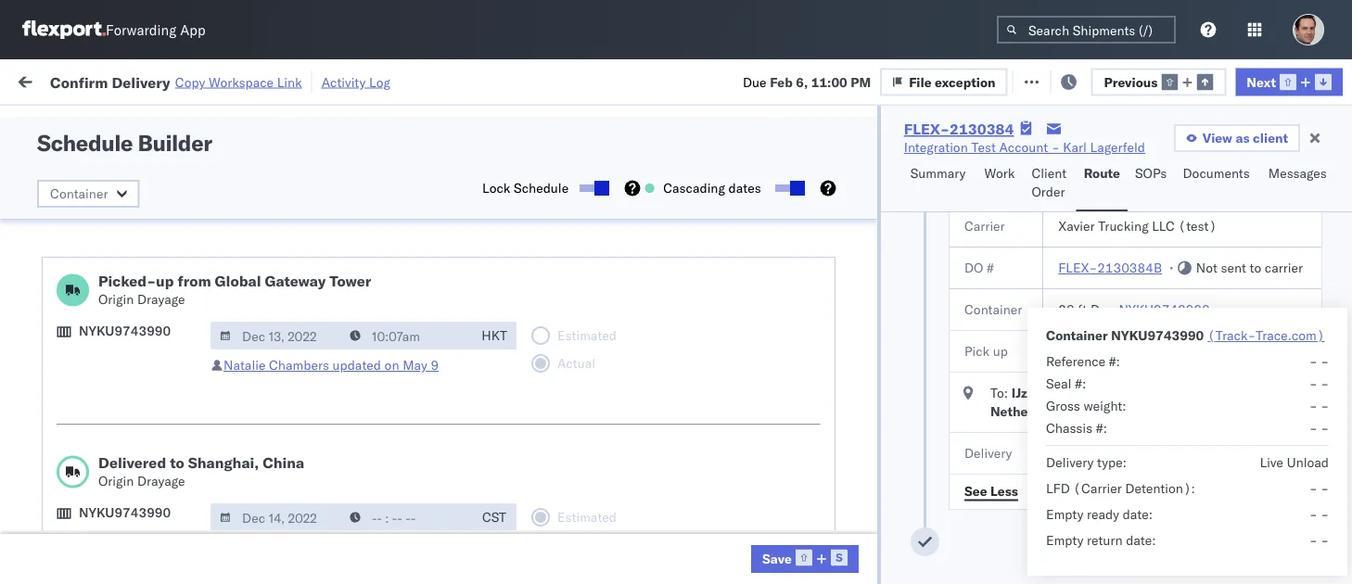 Task type: describe. For each thing, give the bounding box(es) containing it.
updated
[[333, 357, 381, 373]]

xavier
[[1059, 218, 1095, 234]]

documents button
[[1176, 157, 1261, 211]]

documents up delivered
[[43, 419, 110, 435]]

schedule pickup from rotterdam, netherlands button
[[43, 195, 263, 234]]

3 ocean from the top
[[568, 247, 606, 263]]

8 resize handle column header from the left
[[1232, 144, 1254, 584]]

1 demu1232567 from the top
[[1143, 492, 1237, 508]]

5 resize handle column header from the left
[[777, 144, 800, 584]]

lfd (carrier detention):
[[1046, 480, 1196, 497]]

5 ocean fcl from the top
[[568, 370, 633, 386]]

lock schedule
[[482, 180, 569, 196]]

lululemon usa inc. test
[[688, 410, 838, 427]]

upload for 1st upload customs clearance documents link from the bottom
[[43, 400, 85, 416]]

netherlands for confirm pickup from rotterdam, netherlands button for 3:00 am pst, feb 6, 2023
[[43, 378, 115, 394]]

7 ocean fcl from the top
[[568, 533, 633, 549]]

2130384 for 3:00 am pst, feb 6, 2023
[[1064, 370, 1120, 386]]

work button
[[977, 157, 1024, 211]]

pst, left on
[[355, 370, 383, 386]]

ping
[[809, 451, 840, 467]]

schedule pickup from los angeles, ca for 11:59 pm pst, feb 13, 2023
[[43, 441, 250, 476]]

2006134
[[1064, 451, 1120, 467]]

schedule for 11:59 pm pst, feb 14, 2023's schedule pickup from los angeles, ca button
[[43, 482, 98, 498]]

progress
[[289, 115, 335, 129]]

by:
[[67, 114, 85, 130]]

pst, up updated
[[354, 329, 382, 345]]

weight:
[[1084, 398, 1127, 414]]

flex-2130384b button
[[1059, 260, 1162, 276]]

client
[[1032, 165, 1067, 181]]

2023 right 9,
[[434, 410, 467, 427]]

empty return date:
[[1046, 532, 1156, 549]]

5,
[[1176, 343, 1188, 359]]

2 11:59 from the top
[[299, 492, 335, 508]]

container up numbers
[[1143, 144, 1192, 158]]

0 horizontal spatial file exception
[[909, 74, 996, 90]]

lagerfeld for 11:00 pm pst, feb 2, 2023
[[995, 247, 1050, 263]]

no
[[435, 115, 450, 129]]

2 schedule delivery appointment button from the top
[[43, 531, 228, 551]]

lululemon
[[688, 410, 750, 427]]

confirm pickup from rotterdam, netherlands link for 11:00 pm pst, feb 2, 2023
[[43, 236, 263, 273]]

maeu9408431 for 11:00 pm pst, feb 2, 2023
[[1263, 247, 1352, 263]]

pst, up tower
[[362, 247, 390, 263]]

20
[[1059, 301, 1075, 318]]

4 resize handle column header from the left
[[657, 144, 679, 584]]

netherlands for schedule pickup from rotterdam, netherlands button
[[43, 215, 115, 231]]

confirm for 5:30 am pst, feb 3, 2023
[[43, 287, 90, 303]]

snoozed : no
[[384, 115, 450, 129]]

pst, down '11:59 pm pst, feb 13, 2023'
[[362, 492, 390, 508]]

confirm pickup from rotterdam, netherlands link for 3:00 am pst, feb 6, 2023
[[43, 359, 263, 396]]

feb left 4,
[[385, 329, 408, 345]]

from inside 'picked-up from global gateway tower origin drayage'
[[178, 272, 211, 290]]

--
[[809, 410, 825, 427]]

numbers
[[1143, 159, 1189, 173]]

am for 3:00
[[330, 370, 351, 386]]

1 14, from the top
[[419, 492, 439, 508]]

account for 5:30 am pst, feb 3, 2023
[[904, 288, 953, 304]]

view as client button
[[1174, 124, 1300, 152]]

9
[[431, 357, 439, 373]]

trace.com)
[[1256, 327, 1325, 344]]

4,
[[411, 329, 423, 345]]

2 schedule delivery appointment link from the top
[[43, 531, 228, 550]]

pst, left "jan"
[[354, 206, 382, 223]]

enschede,
[[1109, 385, 1173, 401]]

4 ocean from the top
[[568, 329, 606, 345]]

2 horizontal spatial :
[[1111, 301, 1115, 318]]

cst
[[482, 509, 506, 525]]

container up reference
[[1046, 327, 1108, 344]]

pst, down -- : -- -- text box
[[362, 533, 390, 549]]

delivery up ready
[[112, 73, 170, 91]]

confirm for 11:00 pm pst, feb 2, 2023
[[43, 237, 90, 253]]

upload customs clearance documents for 3rd upload customs clearance documents link from the bottom of the page
[[43, 115, 203, 149]]

karl for 11:00 pm pst, feb 2, 2023
[[968, 247, 992, 263]]

feb left 5,
[[1151, 343, 1173, 359]]

feb left 9
[[386, 370, 409, 386]]

5 ocean from the top
[[568, 370, 606, 386]]

delivered to shanghai, china origin drayage
[[98, 454, 304, 489]]

integration for 5:30 pm pst, jan 30, 2023
[[809, 206, 873, 223]]

batch
[[1249, 72, 1286, 88]]

feb up detention):
[[1151, 445, 1173, 461]]

confirm up by:
[[50, 73, 108, 91]]

app
[[180, 21, 206, 38]]

schedule pickup from los angeles, ca link for 11:59 pm pst, feb 14, 2023
[[43, 481, 263, 518]]

workspace
[[209, 74, 274, 90]]

message (0)
[[249, 72, 325, 88]]

pst, down 10:00 pm pst, feb 9, 2023
[[362, 451, 390, 467]]

0 horizontal spatial 6,
[[412, 370, 424, 386]]

num
[[1331, 152, 1352, 166]]

lagerfeld for 3:00 am pst, feb 6, 2023
[[995, 370, 1050, 386]]

client
[[1253, 130, 1288, 146]]

origin inside 'picked-up from global gateway tower origin drayage'
[[98, 291, 134, 307]]

1 horizontal spatial exception
[[1062, 72, 1123, 88]]

2 demo123 from the top
[[1263, 533, 1326, 549]]

rotterdam, for 11:00 pm pst, feb 2, 2023
[[167, 237, 233, 253]]

activity log button
[[322, 70, 390, 93]]

test
[[808, 410, 838, 427]]

feb down '11:59 pm pst, feb 13, 2023'
[[393, 492, 416, 508]]

confirm for 3:00 am pst, feb 6, 2023
[[43, 359, 90, 376]]

up for picked-
[[156, 272, 174, 290]]

5:30 pm pst, feb 4, 2023
[[299, 329, 459, 345]]

2 14, from the top
[[419, 533, 439, 549]]

save button
[[751, 545, 859, 573]]

feb left 13,
[[393, 451, 416, 467]]

picked-
[[98, 272, 156, 290]]

integration for 3:00 am pst, feb 6, 2023
[[809, 370, 873, 386]]

2 upload customs clearance documents link from the top
[[43, 318, 263, 355]]

detention):
[[1125, 480, 1196, 497]]

pickup for 11:00 pm pst, feb 2, 2023
[[93, 237, 133, 253]]

action
[[1289, 72, 1330, 88]]

container down #
[[965, 301, 1023, 318]]

builder
[[138, 129, 212, 157]]

(track-
[[1208, 327, 1256, 344]]

5:30 pm pst, jan 30, 2023
[[299, 206, 465, 223]]

2023 right "2,"
[[434, 247, 467, 263]]

confirm delivery button
[[43, 286, 141, 307]]

3 ocean fcl from the top
[[568, 247, 633, 263]]

delivered
[[98, 454, 166, 472]]

13,
[[419, 451, 439, 467]]

forwarding app link
[[22, 20, 206, 39]]

2023 down '11:59 pm pst, feb 13, 2023'
[[443, 492, 475, 508]]

integration for 11:00 pm pst, feb 2, 2023
[[809, 247, 873, 263]]

7 fcl from the top
[[609, 533, 633, 549]]

9,
[[419, 410, 431, 427]]

netherlands for confirm pickup from rotterdam, netherlands button corresponding to 11:00 pm pst, feb 2, 2023
[[43, 256, 115, 272]]

schedule for 1st schedule delivery appointment button from the bottom of the page
[[43, 532, 98, 548]]

2 customs from the top
[[88, 319, 140, 335]]

delivery up lfd
[[1046, 455, 1094, 471]]

less
[[991, 483, 1018, 499]]

0 horizontal spatial file
[[909, 74, 932, 90]]

feb 6, 2023
[[1151, 445, 1224, 461]]

sent
[[1221, 260, 1247, 276]]

2 resize handle column header from the left
[[471, 144, 493, 584]]

ca for 11:59 pm pst, feb 14, 2023
[[43, 500, 60, 517]]

delivery inside button
[[93, 287, 141, 303]]

760 at risk
[[340, 72, 405, 88]]

- - for empty return date:
[[1310, 532, 1329, 549]]

feb left 9,
[[393, 410, 416, 427]]

11:59 pm pst, feb 13, 2023
[[299, 451, 475, 467]]

-- : -- -- text field
[[340, 504, 472, 531]]

pst, up 5:30 pm pst, feb 4, 2023
[[355, 288, 383, 304]]

2 ocean from the top
[[568, 206, 606, 223]]

6 resize handle column header from the left
[[963, 144, 985, 584]]

karl left flex
[[968, 166, 992, 182]]

log
[[369, 74, 390, 90]]

6 ocean from the top
[[568, 492, 606, 508]]

(track-trace.com) link
[[1208, 327, 1325, 345]]

karl for 5:30 pm pst, jan 30, 2023
[[968, 206, 992, 223]]

see
[[965, 483, 988, 499]]

MMM D, YYYY text field
[[211, 322, 342, 350]]

760
[[340, 72, 365, 88]]

upload customs clearance documents for 1st upload customs clearance documents link from the bottom
[[43, 400, 203, 435]]

account for 5:30 pm pst, jan 30, 2023
[[904, 206, 953, 223]]

karl up client
[[1063, 139, 1087, 155]]

from for 11:00 pm pst, feb 2, 2023
[[137, 237, 164, 253]]

2 11:59 pm pst, feb 14, 2023 from the top
[[299, 533, 475, 549]]

flex-2130384 for 5:30 pm pst, jan 30, 2023
[[1024, 206, 1120, 223]]

2023 right 3,
[[427, 288, 460, 304]]

pick
[[965, 343, 990, 359]]

container nyku9743990 (track-trace.com)
[[1046, 327, 1325, 344]]

upload customs clearance documents for 2nd upload customs clearance documents link from the bottom of the page
[[43, 319, 203, 353]]

confirm delivery copy workspace link
[[50, 73, 302, 91]]

mbl/mawb
[[1263, 152, 1328, 166]]

delivery down schedule builder
[[101, 165, 149, 181]]

from for 11:59 pm pst, feb 14, 2023
[[144, 482, 171, 498]]

messages button
[[1261, 157, 1337, 211]]

upload for 2nd upload customs clearance documents link from the bottom of the page
[[43, 319, 85, 335]]

view as client
[[1203, 130, 1288, 146]]

1 zimu3048342 from the top
[[1263, 166, 1352, 182]]

forwarding
[[106, 21, 176, 38]]

due
[[743, 74, 767, 90]]

zimu3048342 for 3:00 am pst, feb 6, 2023
[[1263, 370, 1352, 386]]

5:30 for 5:30 pm pst, feb 4, 2023
[[299, 329, 327, 345]]

9 resize handle column header from the left
[[1319, 144, 1341, 584]]

feb right due at the right top of the page
[[770, 74, 793, 90]]

delivery down delivered
[[101, 532, 149, 548]]

feb left 3,
[[386, 288, 409, 304]]

1989365
[[1064, 410, 1120, 427]]

2 fcl from the top
[[609, 206, 633, 223]]

feb down -- : -- -- text box
[[393, 533, 416, 549]]

Search Shipments (/) text field
[[997, 16, 1176, 44]]

2023 down -- : -- -- text box
[[443, 533, 475, 549]]

confirm delivery link
[[43, 286, 141, 305]]

status
[[100, 115, 133, 129]]

pst, down the 3:00 am pst, feb 6, 2023
[[362, 410, 390, 427]]

from for 11:59 pm pst, feb 13, 2023
[[144, 441, 171, 457]]

appointment for second 'schedule delivery appointment' link from the bottom
[[152, 165, 228, 181]]

confirm pickup from rotterdam, netherlands for 11:00
[[43, 237, 233, 272]]

2130384 for 5:30 pm pst, feb 4, 2023
[[1064, 329, 1120, 345]]

unload
[[1287, 455, 1329, 471]]

see less
[[965, 483, 1018, 499]]

llc
[[1152, 218, 1175, 234]]

flex id button
[[985, 147, 1115, 166]]

integration for 5:30 pm pst, feb 4, 2023
[[809, 329, 873, 345]]

delivery type:
[[1046, 455, 1127, 471]]

appointment for first 'schedule delivery appointment' link from the bottom
[[152, 532, 228, 548]]

1 horizontal spatial file exception
[[1036, 72, 1123, 88]]

usa
[[753, 410, 779, 427]]

am for 5:30
[[330, 288, 351, 304]]

7 ocean from the top
[[568, 533, 606, 549]]

gateway
[[265, 272, 326, 290]]

maeu9408431 for 5:30 am pst, feb 3, 2023
[[1263, 288, 1352, 304]]

ready
[[1087, 506, 1120, 523]]

link
[[277, 74, 302, 90]]

zimu3048342 for 5:30 pm pst, jan 30, 2023
[[1263, 206, 1352, 223]]

10:00 pm pst, feb 9, 2023
[[299, 410, 467, 427]]

1 ocean from the top
[[568, 166, 606, 182]]

in
[[276, 115, 287, 129]]

documents down by:
[[43, 133, 110, 149]]

confirm pickup from rotterdam, netherlands button for 11:00 pm pst, feb 2, 2023
[[43, 236, 263, 275]]

1 customs from the top
[[88, 115, 140, 131]]

2023 right 4,
[[426, 329, 459, 345]]

1 ocean fcl from the top
[[568, 166, 633, 182]]

flex-2130384 link
[[904, 120, 1014, 138]]

#: for chassis #:
[[1096, 420, 1108, 436]]

los for 11:59 pm pst, feb 14, 2023
[[175, 482, 196, 498]]

consignee down the ping
[[774, 492, 836, 508]]

4 fcl from the top
[[609, 329, 633, 345]]

work inside import work button
[[201, 72, 234, 88]]

date: for empty return date:
[[1126, 532, 1156, 549]]

2023 up 9,
[[427, 370, 460, 386]]

chassis #:
[[1046, 420, 1108, 436]]

0 horizontal spatial 11:00
[[299, 247, 335, 263]]

copy
[[175, 74, 205, 90]]

2023 up detention):
[[1191, 445, 1224, 461]]

activity
[[322, 74, 366, 90]]

flex-2130384b
[[1059, 260, 1162, 276]]

pickup inside schedule pickup from rotterdam, netherlands
[[101, 196, 141, 212]]



Task type: vqa. For each thing, say whether or not it's contained in the screenshot.


Task type: locate. For each thing, give the bounding box(es) containing it.
empty left return
[[1046, 532, 1084, 549]]

2023 right 13,
[[443, 451, 475, 467]]

zimu3048342 for 5:30 pm pst, feb 4, 2023
[[1263, 329, 1352, 345]]

4 zimu3048342 from the top
[[1263, 370, 1352, 386]]

3 resize handle column header from the left
[[536, 144, 558, 584]]

los down shanghai,
[[175, 482, 196, 498]]

2 vertical spatial upload
[[43, 400, 85, 416]]

upload customs clearance documents button
[[43, 399, 263, 438]]

2 clearance from the top
[[144, 319, 203, 335]]

from down workitem button
[[144, 196, 171, 212]]

1 vertical spatial up
[[993, 343, 1008, 359]]

2 zimu3048342 from the top
[[1263, 206, 1352, 223]]

1 vertical spatial confirm pickup from rotterdam, netherlands
[[43, 359, 233, 394]]

: for status
[[133, 115, 136, 129]]

ca for 11:59 pm pst, feb 13, 2023
[[43, 460, 60, 476]]

confirm pickup from rotterdam, netherlands button for 3:00 am pst, feb 6, 2023
[[43, 359, 263, 397]]

0 vertical spatial schedule delivery appointment
[[43, 165, 228, 181]]

2 vertical spatial 5:30
[[299, 329, 327, 345]]

maeu9408431 down messages button
[[1263, 247, 1352, 263]]

1 los from the top
[[175, 441, 196, 457]]

0 vertical spatial work
[[201, 72, 234, 88]]

2 flex-2130387 from the top
[[1024, 288, 1120, 304]]

feb left "2,"
[[393, 247, 416, 263]]

1 vertical spatial appointment
[[152, 532, 228, 548]]

2 schedule pickup from los angeles, ca from the top
[[43, 482, 250, 517]]

2 estimated from the top
[[1059, 445, 1118, 461]]

2 confirm pickup from rotterdam, netherlands from the top
[[43, 359, 233, 394]]

1 confirm pickup from rotterdam, netherlands button from the top
[[43, 236, 263, 275]]

2 vertical spatial 11:59
[[299, 533, 335, 549]]

integration test account - karl lagerfeld for 11:00 pm pst, feb 2, 2023
[[809, 247, 1050, 263]]

1 vertical spatial estimated
[[1059, 445, 1118, 461]]

Search Work text field
[[729, 66, 932, 94]]

workitem button
[[11, 147, 269, 166]]

1 vertical spatial schedule delivery appointment
[[43, 532, 228, 548]]

drayage inside 'picked-up from global gateway tower origin drayage'
[[137, 291, 185, 307]]

schedule pickup from los angeles, ca link down delivered
[[43, 481, 263, 518]]

5:30 up chambers in the bottom left of the page
[[299, 329, 327, 345]]

previous button
[[1091, 68, 1227, 96]]

2023 right 5,
[[1191, 343, 1224, 359]]

1 horizontal spatial :
[[427, 115, 430, 129]]

1 confirm pickup from rotterdam, netherlands from the top
[[43, 237, 233, 272]]

flex-2130387 for 5:30 am pst, feb 3, 2023
[[1024, 288, 1120, 304]]

schedule pickup from los angeles, ca button down delivered
[[43, 481, 263, 520]]

•
[[1170, 260, 1174, 276]]

confirm pickup from rotterdam, netherlands up upload customs clearance documents button on the left of the page
[[43, 359, 233, 394]]

schedule delivery appointment down delivered
[[43, 532, 228, 548]]

schedule delivery appointment down schedule builder
[[43, 165, 228, 181]]

exception up flex-2130384 link
[[935, 74, 996, 90]]

0 vertical spatial schedule pickup from los angeles, ca link
[[43, 440, 263, 477]]

container down workitem
[[50, 186, 108, 202]]

1 horizontal spatial 11:00
[[811, 74, 848, 90]]

netherlands up confirm delivery
[[43, 256, 115, 272]]

angeles, left china
[[199, 441, 250, 457]]

0 vertical spatial up
[[156, 272, 174, 290]]

0 vertical spatial confirm pickup from rotterdam, netherlands link
[[43, 236, 263, 273]]

global
[[215, 272, 261, 290]]

: for snoozed
[[427, 115, 430, 129]]

as
[[1236, 130, 1250, 146]]

#: right reference
[[1109, 353, 1120, 370]]

1 angeles, from the top
[[199, 441, 250, 457]]

6, right due at the right top of the page
[[796, 74, 808, 90]]

7 - - from the top
[[1310, 532, 1329, 549]]

schedule for 1st schedule delivery appointment button
[[43, 165, 98, 181]]

file exception
[[1036, 72, 1123, 88], [909, 74, 996, 90]]

11:59 down china
[[299, 492, 335, 508]]

1 vertical spatial am
[[330, 370, 351, 386]]

0 vertical spatial appointment
[[152, 165, 228, 181]]

3 clearance from the top
[[144, 400, 203, 416]]

date: for empty ready date:
[[1123, 506, 1153, 523]]

live unload
[[1260, 455, 1329, 471]]

1 vertical spatial 11:59
[[299, 492, 335, 508]]

integration
[[904, 139, 968, 155], [809, 166, 873, 182], [809, 206, 873, 223], [809, 247, 873, 263], [809, 288, 873, 304], [809, 329, 873, 345], [809, 370, 873, 386]]

lagerfeld left 20
[[995, 288, 1050, 304]]

2 vertical spatial upload customs clearance documents
[[43, 400, 203, 435]]

customs inside button
[[88, 400, 140, 416]]

empty for empty ready date:
[[1046, 506, 1084, 523]]

1 vertical spatial origin
[[98, 473, 134, 489]]

return
[[1087, 532, 1123, 549]]

confirm down confirm delivery button
[[43, 359, 90, 376]]

0 vertical spatial flex-2130387
[[1024, 247, 1120, 263]]

activity log
[[322, 74, 390, 90]]

angeles, for 11:59 pm pst, feb 13, 2023
[[199, 441, 250, 457]]

2 horizontal spatial 6,
[[1176, 445, 1188, 461]]

3,
[[412, 288, 424, 304]]

1 vertical spatial customs
[[88, 319, 140, 335]]

schedule pickup from los angeles, ca link for 11:59 pm pst, feb 13, 2023
[[43, 440, 263, 477]]

- - for lfd (carrier detention):
[[1310, 480, 1329, 497]]

1 5:30 from the top
[[299, 206, 327, 223]]

1 vertical spatial 6,
[[412, 370, 424, 386]]

#: for seal #:
[[1075, 376, 1086, 392]]

due feb 6, 11:00 pm
[[743, 74, 871, 90]]

1 vertical spatial demo123
[[1263, 533, 1326, 549]]

integration test account - karl lagerfeld for 3:00 am pst, feb 6, 2023
[[809, 370, 1050, 386]]

confirm delivery
[[43, 287, 141, 303]]

5:30
[[299, 206, 327, 223], [299, 288, 327, 304], [299, 329, 327, 345]]

karl up do #
[[968, 206, 992, 223]]

snoozed
[[384, 115, 427, 129]]

1 vertical spatial 11:00
[[299, 247, 335, 263]]

2 angeles, from the top
[[199, 482, 250, 498]]

import
[[156, 72, 198, 88]]

file
[[1036, 72, 1059, 88], [909, 74, 932, 90]]

2 - - from the top
[[1310, 376, 1329, 392]]

2130387 down xavier
[[1064, 247, 1120, 263]]

work
[[53, 67, 101, 93]]

schedule inside schedule pickup from rotterdam, netherlands
[[43, 196, 98, 212]]

1 upload customs clearance documents link from the top
[[43, 114, 263, 151]]

2 maeu9408431 from the top
[[1263, 288, 1352, 304]]

:
[[133, 115, 136, 129], [427, 115, 430, 129], [1111, 301, 1115, 318]]

0 vertical spatial 1911408
[[1064, 492, 1120, 508]]

client order
[[1032, 165, 1067, 200]]

lagerfeld for 5:30 pm pst, feb 4, 2023
[[995, 329, 1050, 345]]

0 vertical spatial schedule delivery appointment button
[[43, 164, 228, 184]]

6, left 9
[[412, 370, 424, 386]]

integration test account - karl lagerfeld
[[904, 139, 1146, 155], [809, 166, 1050, 182], [809, 206, 1050, 223], [809, 247, 1050, 263], [809, 288, 1050, 304], [809, 329, 1050, 345], [809, 370, 1050, 386]]

2023 right the 30,
[[432, 206, 465, 223]]

2 1911408 from the top
[[1064, 533, 1120, 549]]

client order button
[[1024, 157, 1077, 211]]

los for 11:59 pm pst, feb 13, 2023
[[175, 441, 196, 457]]

confirm down container button
[[43, 237, 90, 253]]

05707175362
[[1263, 410, 1352, 427]]

clearance down picked-
[[144, 319, 203, 335]]

integration test account - karl lagerfeld for 5:30 pm pst, feb 4, 2023
[[809, 329, 1050, 345]]

confirm pickup from rotterdam, netherlands button up upload customs clearance documents button on the left of the page
[[43, 359, 263, 397]]

netherlands down ijzersteden
[[991, 403, 1067, 420]]

2 upload customs clearance documents from the top
[[43, 319, 203, 353]]

clearance down confirm delivery copy workspace link
[[144, 115, 203, 131]]

1 am from the top
[[330, 288, 351, 304]]

2 vertical spatial 6,
[[1176, 445, 1188, 461]]

confirm pickup from rotterdam, netherlands button down schedule pickup from rotterdam, netherlands button
[[43, 236, 263, 275]]

upload inside button
[[43, 400, 85, 416]]

2130384b
[[1097, 260, 1162, 276]]

karl down carrier
[[968, 247, 992, 263]]

order
[[1032, 184, 1065, 200]]

2130387 for 11:00 pm pst, feb 2, 2023
[[1064, 247, 1120, 263]]

2 upload from the top
[[43, 319, 85, 335]]

lagerfeld down order
[[995, 206, 1050, 223]]

1 drayage from the top
[[137, 291, 185, 307]]

customs right by:
[[88, 115, 140, 131]]

0 vertical spatial 11:59 pm pst, feb 14, 2023
[[299, 492, 475, 508]]

0 vertical spatial rotterdam,
[[175, 196, 241, 212]]

11:59
[[299, 451, 335, 467], [299, 492, 335, 508], [299, 533, 335, 549]]

1 upload from the top
[[43, 115, 85, 131]]

14, down 13,
[[419, 492, 439, 508]]

from down delivered
[[144, 482, 171, 498]]

1 vertical spatial work
[[985, 165, 1015, 181]]

from up upload customs clearance documents button on the left of the page
[[137, 359, 164, 376]]

0 vertical spatial demu1232567
[[1143, 492, 1237, 508]]

container button
[[37, 180, 140, 208]]

- - for empty ready date:
[[1310, 506, 1329, 523]]

2 confirm pickup from rotterdam, netherlands button from the top
[[43, 359, 263, 397]]

- - for reference #:
[[1310, 353, 1329, 370]]

5:30 for 5:30 pm pst, jan 30, 2023
[[299, 206, 327, 223]]

0 vertical spatial upload customs clearance documents link
[[43, 114, 263, 151]]

1 vertical spatial confirm pickup from rotterdam, netherlands button
[[43, 359, 263, 397]]

natalie chambers updated on may 9 button
[[224, 357, 439, 373]]

next button
[[1236, 68, 1343, 96]]

from left global
[[178, 272, 211, 290]]

natalie chambers updated on may 9
[[224, 357, 439, 373]]

consignee up save
[[774, 533, 836, 549]]

batch action button
[[1220, 66, 1342, 94]]

messages
[[1269, 165, 1327, 181]]

0 vertical spatial schedule delivery appointment link
[[43, 164, 228, 182]]

blocked,
[[227, 115, 274, 129]]

estimated for feb 5, 2023
[[1059, 343, 1118, 359]]

0 vertical spatial 6,
[[796, 74, 808, 90]]

1 vertical spatial gvcu5265864
[[1143, 288, 1234, 304]]

from down schedule pickup from rotterdam, netherlands button
[[137, 237, 164, 253]]

1 appointment from the top
[[152, 165, 228, 181]]

integration test account - karl lagerfeld for 5:30 pm pst, jan 30, 2023
[[809, 206, 1050, 223]]

0 horizontal spatial #:
[[1075, 376, 1086, 392]]

0 vertical spatial 2130387
[[1064, 247, 1120, 263]]

2 horizontal spatial #:
[[1109, 353, 1120, 370]]

message
[[249, 72, 301, 88]]

1 vertical spatial demu1232567
[[1143, 532, 1237, 549]]

documents
[[43, 133, 110, 149], [1183, 165, 1250, 181], [43, 337, 110, 353], [43, 419, 110, 435]]

2 los from the top
[[175, 482, 196, 498]]

#: right seal
[[1075, 376, 1086, 392]]

10:00
[[299, 410, 335, 427]]

5:30 am pst, feb 3, 2023
[[299, 288, 460, 304]]

1 schedule pickup from los angeles, ca from the top
[[43, 441, 250, 476]]

1 vertical spatial schedule delivery appointment link
[[43, 531, 228, 550]]

2 empty from the top
[[1046, 532, 1084, 549]]

rotterdam, up upload customs clearance documents button on the left of the page
[[167, 359, 233, 376]]

2 schedule pickup from los angeles, ca button from the top
[[43, 481, 263, 520]]

30,
[[409, 206, 429, 223]]

lagerfeld down integration test account - karl lagerfeld link
[[995, 166, 1050, 182]]

flexport. image
[[22, 20, 106, 39]]

1 vertical spatial 1911408
[[1064, 533, 1120, 549]]

1 - - from the top
[[1310, 353, 1329, 370]]

2 5:30 from the top
[[299, 288, 327, 304]]

schedule pickup from los angeles, ca link down upload customs clearance documents button on the left of the page
[[43, 440, 263, 477]]

lagerfeld for 5:30 am pst, feb 3, 2023
[[995, 288, 1050, 304]]

0 horizontal spatial exception
[[935, 74, 996, 90]]

gvcu5265864 for 11:00 pm pst, feb 2, 2023
[[1143, 247, 1234, 263]]

1 vertical spatial upload customs clearance documents link
[[43, 318, 263, 355]]

1 horizontal spatial up
[[993, 343, 1008, 359]]

1 vertical spatial confirm pickup from rotterdam, netherlands link
[[43, 359, 263, 396]]

date: right return
[[1126, 532, 1156, 549]]

demu1232567 down mofu0618318
[[1143, 492, 1237, 508]]

1 gvcu5265864 from the top
[[1143, 247, 1234, 263]]

1 clearance from the top
[[144, 115, 203, 131]]

1 1911408 from the top
[[1064, 492, 1120, 508]]

0 vertical spatial upload
[[43, 115, 85, 131]]

confirm pickup from rotterdam, netherlands
[[43, 237, 233, 272], [43, 359, 233, 394]]

ready
[[141, 115, 174, 129]]

MMM D, YYYY text field
[[211, 504, 342, 531]]

copy workspace link button
[[175, 74, 302, 90]]

schedule delivery appointment for second 'schedule delivery appointment' link from the bottom
[[43, 165, 228, 181]]

confirm pickup from rotterdam, netherlands for 3:00
[[43, 359, 233, 394]]

0 horizontal spatial up
[[156, 272, 174, 290]]

schedule pickup from los angeles, ca for 11:59 pm pst, feb 14, 2023
[[43, 482, 250, 517]]

1 vertical spatial upload
[[43, 319, 85, 335]]

0 vertical spatial confirm pickup from rotterdam, netherlands button
[[43, 236, 263, 275]]

zimu3048342
[[1263, 166, 1352, 182], [1263, 206, 1352, 223], [1263, 329, 1352, 345], [1263, 370, 1352, 386]]

0 vertical spatial 11:00
[[811, 74, 848, 90]]

1 vertical spatial schedule delivery appointment button
[[43, 531, 228, 551]]

3 5:30 from the top
[[299, 329, 327, 345]]

1 horizontal spatial #:
[[1096, 420, 1108, 436]]

pickup up picked-
[[93, 237, 133, 253]]

6 ocean fcl from the top
[[568, 492, 633, 508]]

2 drayage from the top
[[137, 473, 185, 489]]

0 vertical spatial origin
[[98, 291, 134, 307]]

flex-2130384 for 5:30 pm pst, feb 4, 2023
[[1024, 329, 1120, 345]]

- - for gross weight:
[[1310, 398, 1329, 414]]

1 upload customs clearance documents from the top
[[43, 115, 203, 149]]

to right delivered
[[170, 454, 184, 472]]

0 vertical spatial schedule pickup from los angeles, ca
[[43, 441, 250, 476]]

#: for reference #:
[[1109, 353, 1120, 370]]

3:00 am pst, feb 6, 2023
[[299, 370, 460, 386]]

0 horizontal spatial work
[[201, 72, 234, 88]]

to inside delivered to shanghai, china origin drayage
[[170, 454, 184, 472]]

mbl/mawb num
[[1263, 152, 1352, 166]]

documents down confirm delivery button
[[43, 337, 110, 353]]

gross
[[1046, 398, 1080, 414]]

pickup for 3:00 am pst, feb 6, 2023
[[93, 359, 133, 376]]

to right the sent
[[1250, 260, 1262, 276]]

5 fcl from the top
[[609, 370, 633, 386]]

clearance inside button
[[144, 400, 203, 416]]

1 resize handle column header from the left
[[265, 144, 288, 584]]

netherlands down container button
[[43, 215, 115, 231]]

mofu0618318
[[1143, 451, 1237, 467]]

1 origin from the top
[[98, 291, 134, 307]]

1 schedule pickup from los angeles, ca button from the top
[[43, 440, 263, 479]]

karl for 5:30 pm pst, feb 4, 2023
[[968, 329, 992, 345]]

upload customs clearance documents inside upload customs clearance documents button
[[43, 400, 203, 435]]

schedule delivery appointment button down delivered
[[43, 531, 228, 551]]

flex-2130387 button
[[994, 243, 1124, 269], [994, 243, 1124, 269], [994, 283, 1124, 309], [994, 283, 1124, 309]]

confirm pickup from rotterdam, netherlands link down schedule pickup from rotterdam, netherlands button
[[43, 236, 263, 273]]

schedule delivery appointment link down delivered
[[43, 531, 228, 550]]

(0)
[[301, 72, 325, 88]]

1 vertical spatial 14,
[[419, 533, 439, 549]]

1 11:59 from the top
[[299, 451, 335, 467]]

documents down view
[[1183, 165, 1250, 181]]

2 schedule pickup from los angeles, ca link from the top
[[43, 481, 263, 518]]

1 vertical spatial upload customs clearance documents
[[43, 319, 203, 353]]

schedule pickup from los angeles, ca button for 11:59 pm pst, feb 14, 2023
[[43, 481, 263, 520]]

file exception up flex-2130384 link
[[909, 74, 996, 90]]

flex id
[[994, 152, 1029, 166]]

drayage inside delivered to shanghai, china origin drayage
[[137, 473, 185, 489]]

do
[[965, 260, 984, 276]]

netherlands inside schedule pickup from rotterdam, netherlands
[[43, 215, 115, 231]]

schedule pickup from los angeles, ca button for 11:59 pm pst, feb 13, 2023
[[43, 440, 263, 479]]

karl for 3:00 am pst, feb 6, 2023
[[968, 370, 992, 386]]

for
[[177, 115, 192, 129]]

1 schedule delivery appointment from the top
[[43, 165, 228, 181]]

1 vertical spatial date:
[[1126, 532, 1156, 549]]

consignee down 'entity'
[[894, 492, 957, 508]]

None checkbox
[[580, 185, 606, 192], [775, 185, 801, 192], [580, 185, 606, 192], [775, 185, 801, 192]]

1 vertical spatial flex-2130387
[[1024, 288, 1120, 304]]

1 vertical spatial schedule pickup from los angeles, ca
[[43, 482, 250, 517]]

file exception button
[[1008, 66, 1135, 94], [1008, 66, 1135, 94], [880, 68, 1008, 96], [880, 68, 1008, 96]]

1 vertical spatial schedule pickup from los angeles, ca button
[[43, 481, 263, 520]]

summary
[[911, 165, 966, 181]]

3 upload from the top
[[43, 400, 85, 416]]

lagerfeld up "route"
[[1090, 139, 1146, 155]]

2 flex-1911408 from the top
[[1024, 533, 1120, 549]]

from inside schedule pickup from rotterdam, netherlands
[[144, 196, 171, 212]]

at
[[368, 72, 380, 88]]

flex-
[[904, 120, 950, 138], [1024, 166, 1064, 182], [1024, 206, 1064, 223], [1024, 247, 1064, 263], [1059, 260, 1097, 276], [1024, 288, 1064, 304], [1024, 329, 1064, 345], [1024, 370, 1064, 386], [1024, 410, 1064, 427], [1024, 451, 1064, 467], [1024, 492, 1064, 508], [1024, 533, 1064, 549]]

estimated for feb 6, 2023
[[1059, 445, 1118, 461]]

karl for 5:30 am pst, feb 3, 2023
[[968, 288, 992, 304]]

fcl
[[609, 166, 633, 182], [609, 206, 633, 223], [609, 247, 633, 263], [609, 329, 633, 345], [609, 370, 633, 386], [609, 492, 633, 508], [609, 533, 633, 549]]

3 upload customs clearance documents link from the top
[[43, 399, 263, 436]]

flex-2130384 for 3:00 am pst, feb 6, 2023
[[1024, 370, 1120, 386]]

container numbers button
[[1133, 140, 1236, 173]]

gvcu5265864 for 5:30 am pst, feb 3, 2023
[[1143, 288, 1234, 304]]

schedule for 11:59 pm pst, feb 13, 2023 schedule pickup from los angeles, ca button
[[43, 441, 98, 457]]

1 vertical spatial 11:59 pm pst, feb 14, 2023
[[299, 533, 475, 549]]

schedule builder
[[37, 129, 212, 157]]

2 schedule delivery appointment from the top
[[43, 532, 228, 548]]

0 vertical spatial clearance
[[144, 115, 203, 131]]

1 schedule delivery appointment button from the top
[[43, 164, 228, 184]]

0 vertical spatial ca
[[43, 460, 60, 476]]

angeles, for 11:59 pm pst, feb 14, 2023
[[199, 482, 250, 498]]

integration for 5:30 am pst, feb 3, 2023
[[809, 288, 873, 304]]

14, down -- : -- -- text box
[[419, 533, 439, 549]]

3 upload customs clearance documents from the top
[[43, 400, 203, 435]]

integration test account - karl lagerfeld for 5:30 am pst, feb 3, 2023
[[809, 288, 1050, 304]]

0 vertical spatial maeu9408431
[[1263, 247, 1352, 263]]

5:30 up gateway
[[299, 206, 327, 223]]

workitem
[[20, 152, 69, 166]]

2 confirm pickup from rotterdam, netherlands link from the top
[[43, 359, 263, 396]]

customs down confirm delivery button
[[88, 319, 140, 335]]

mbl/mawb num button
[[1254, 147, 1352, 166]]

from for 3:00 am pst, feb 6, 2023
[[137, 359, 164, 376]]

schedule delivery appointment button
[[43, 164, 228, 184], [43, 531, 228, 551]]

container
[[1143, 144, 1192, 158], [50, 186, 108, 202], [965, 301, 1023, 318], [1046, 327, 1108, 344]]

1 vertical spatial maeu9408431
[[1263, 288, 1352, 304]]

schedule for schedule pickup from rotterdam, netherlands button
[[43, 196, 98, 212]]

6 fcl from the top
[[609, 492, 633, 508]]

account for 11:00 pm pst, feb 2, 2023
[[904, 247, 953, 263]]

1 vertical spatial drayage
[[137, 473, 185, 489]]

work inside work button
[[985, 165, 1015, 181]]

1 11:59 pm pst, feb 14, 2023 from the top
[[299, 492, 475, 508]]

risk
[[383, 72, 405, 88]]

1 maeu9408431 from the top
[[1263, 247, 1352, 263]]

lagerfeld for 5:30 pm pst, jan 30, 2023
[[995, 206, 1050, 223]]

1 flex-1911408 from the top
[[1024, 492, 1120, 508]]

empty for empty return date:
[[1046, 532, 1084, 549]]

1 horizontal spatial 6,
[[796, 74, 808, 90]]

2130384 for 5:30 pm pst, jan 30, 2023
[[1064, 206, 1120, 223]]

trucking
[[1098, 218, 1149, 234]]

angeles, down shanghai,
[[199, 482, 250, 498]]

1 vertical spatial 5:30
[[299, 288, 327, 304]]

not sent to carrier
[[1196, 260, 1303, 276]]

1 vertical spatial to
[[170, 454, 184, 472]]

angeles,
[[199, 441, 250, 457], [199, 482, 250, 498]]

1 vertical spatial empty
[[1046, 532, 1084, 549]]

account for 5:30 pm pst, feb 4, 2023
[[904, 329, 953, 345]]

0 vertical spatial gvcu5265864
[[1143, 247, 1234, 263]]

flex-2006134
[[1024, 451, 1120, 467]]

0 vertical spatial to
[[1250, 260, 1262, 276]]

0 vertical spatial #:
[[1109, 353, 1120, 370]]

1 schedule delivery appointment link from the top
[[43, 164, 228, 182]]

estimated down chassis #:
[[1059, 445, 1118, 461]]

next
[[1247, 74, 1276, 90]]

file down the search shipments (/) 'text box'
[[1036, 72, 1059, 88]]

1 estimated from the top
[[1059, 343, 1118, 359]]

flex-2130387 down xavier
[[1024, 247, 1120, 263]]

1 horizontal spatial file
[[1036, 72, 1059, 88]]

2 vertical spatial upload customs clearance documents link
[[43, 399, 263, 436]]

3 customs from the top
[[88, 400, 140, 416]]

2 appointment from the top
[[152, 532, 228, 548]]

0 vertical spatial upload customs clearance documents
[[43, 115, 203, 149]]

origin
[[98, 291, 134, 307], [98, 473, 134, 489]]

2 ocean fcl from the top
[[568, 206, 633, 223]]

11:59 pm pst, feb 14, 2023 down -- : -- -- text box
[[299, 533, 475, 549]]

1 fcl from the top
[[609, 166, 633, 182]]

netherlands inside ijzersteden 16, enschede, 7547 tb, netherlands
[[991, 403, 1067, 420]]

2 vertical spatial rotterdam,
[[167, 359, 233, 376]]

up inside 'picked-up from global gateway tower origin drayage'
[[156, 272, 174, 290]]

delivery down schedule pickup from rotterdam, netherlands
[[93, 287, 141, 303]]

1 confirm pickup from rotterdam, netherlands link from the top
[[43, 236, 263, 273]]

2130384
[[950, 120, 1014, 138], [1064, 166, 1120, 182], [1064, 206, 1120, 223], [1064, 329, 1120, 345], [1064, 370, 1120, 386]]

-
[[1052, 139, 1060, 155], [956, 166, 965, 182], [956, 206, 965, 223], [956, 247, 965, 263], [956, 288, 965, 304], [956, 329, 965, 345], [1310, 353, 1318, 370], [1321, 353, 1329, 370], [956, 370, 965, 386], [1310, 376, 1318, 392], [1321, 376, 1329, 392], [1310, 398, 1318, 414], [1321, 398, 1329, 414], [809, 410, 817, 427], [817, 410, 825, 427], [1310, 420, 1318, 436], [1321, 420, 1329, 436], [843, 451, 851, 467], [1310, 480, 1318, 497], [1321, 480, 1329, 497], [1310, 506, 1318, 523], [1321, 506, 1329, 523], [1310, 532, 1318, 549], [1321, 532, 1329, 549]]

lagerfeld inside integration test account - karl lagerfeld link
[[1090, 139, 1146, 155]]

pickup up upload customs clearance documents button on the left of the page
[[93, 359, 133, 376]]

upload for 3rd upload customs clearance documents link from the bottom of the page
[[43, 115, 85, 131]]

not
[[1196, 260, 1218, 276]]

1 flex-2130387 from the top
[[1024, 247, 1120, 263]]

karl
[[1063, 139, 1087, 155], [968, 166, 992, 182], [968, 206, 992, 223], [968, 247, 992, 263], [968, 288, 992, 304], [968, 329, 992, 345], [968, 370, 992, 386]]

consignee down see less button
[[894, 533, 957, 549]]

2 vertical spatial customs
[[88, 400, 140, 416]]

2 demu1232567 from the top
[[1143, 532, 1237, 549]]

schedule delivery appointment
[[43, 165, 228, 181], [43, 532, 228, 548]]

ping - test entity
[[809, 451, 917, 467]]

actions
[[1297, 152, 1335, 166]]

schedule delivery appointment link down schedule builder
[[43, 164, 228, 182]]

0 vertical spatial 11:59
[[299, 451, 335, 467]]

0 horizontal spatial :
[[133, 115, 136, 129]]

4 ocean fcl from the top
[[568, 329, 633, 345]]

rotterdam, for 3:00 am pst, feb 6, 2023
[[167, 359, 233, 376]]

3 11:59 from the top
[[299, 533, 335, 549]]

0 horizontal spatial to
[[170, 454, 184, 472]]

seal #:
[[1046, 376, 1086, 392]]

origin inside delivered to shanghai, china origin drayage
[[98, 473, 134, 489]]

resize handle column header
[[265, 144, 288, 584], [471, 144, 493, 584], [536, 144, 558, 584], [657, 144, 679, 584], [777, 144, 800, 584], [963, 144, 985, 584], [1111, 144, 1133, 584], [1232, 144, 1254, 584], [1319, 144, 1341, 584]]

1 vertical spatial #:
[[1075, 376, 1086, 392]]

flex-2130387 down flex-2130384b
[[1024, 288, 1120, 304]]

1 horizontal spatial to
[[1250, 260, 1262, 276]]

7 resize handle column header from the left
[[1111, 144, 1133, 584]]

2 am from the top
[[330, 370, 351, 386]]

schedule pickup from los angeles, ca down upload customs clearance documents button on the left of the page
[[43, 441, 250, 476]]

pickup for 11:59 pm pst, feb 14, 2023
[[101, 482, 141, 498]]

2023
[[432, 206, 465, 223], [434, 247, 467, 263], [427, 288, 460, 304], [426, 329, 459, 345], [1191, 343, 1224, 359], [427, 370, 460, 386], [434, 410, 467, 427], [1191, 445, 1224, 461], [443, 451, 475, 467], [443, 492, 475, 508], [443, 533, 475, 549]]

delivery up see less
[[965, 445, 1012, 461]]

empty down lfd
[[1046, 506, 1084, 523]]

: left ready
[[133, 115, 136, 129]]

1 vertical spatial clearance
[[144, 319, 203, 335]]

inc.
[[782, 410, 805, 427]]

5 - - from the top
[[1310, 480, 1329, 497]]

1 vertical spatial flex-1911408
[[1024, 533, 1120, 549]]

0 vertical spatial 14,
[[419, 492, 439, 508]]

0 vertical spatial angeles,
[[199, 441, 250, 457]]

5:30 for 5:30 am pst, feb 3, 2023
[[299, 288, 327, 304]]

1 empty from the top
[[1046, 506, 1084, 523]]

1 demo123 from the top
[[1263, 492, 1326, 508]]

0 vertical spatial empty
[[1046, 506, 1084, 523]]

appointment down builder
[[152, 165, 228, 181]]

flex-2130387 for 11:00 pm pst, feb 2, 2023
[[1024, 247, 1120, 263]]

file exception down the search shipments (/) 'text box'
[[1036, 72, 1123, 88]]

rotterdam, inside schedule pickup from rotterdam, netherlands
[[175, 196, 241, 212]]

origin down delivered
[[98, 473, 134, 489]]

0 vertical spatial estimated
[[1059, 343, 1118, 359]]

1 vertical spatial schedule pickup from los angeles, ca link
[[43, 481, 263, 518]]

pick up
[[965, 343, 1008, 359]]

3 fcl from the top
[[609, 247, 633, 263]]

-- : -- -- text field
[[340, 322, 472, 350]]

account
[[999, 139, 1048, 155], [904, 166, 953, 182], [904, 206, 953, 223], [904, 247, 953, 263], [904, 288, 953, 304], [904, 329, 953, 345], [904, 370, 953, 386]]

2 vertical spatial clearance
[[144, 400, 203, 416]]

5:30 left tower
[[299, 288, 327, 304]]

2 origin from the top
[[98, 473, 134, 489]]

2 gvcu5265864 from the top
[[1143, 288, 1234, 304]]

pickup for 11:59 pm pst, feb 13, 2023
[[101, 441, 141, 457]]

file up flex-2130384 link
[[909, 74, 932, 90]]

1 horizontal spatial work
[[985, 165, 1015, 181]]



